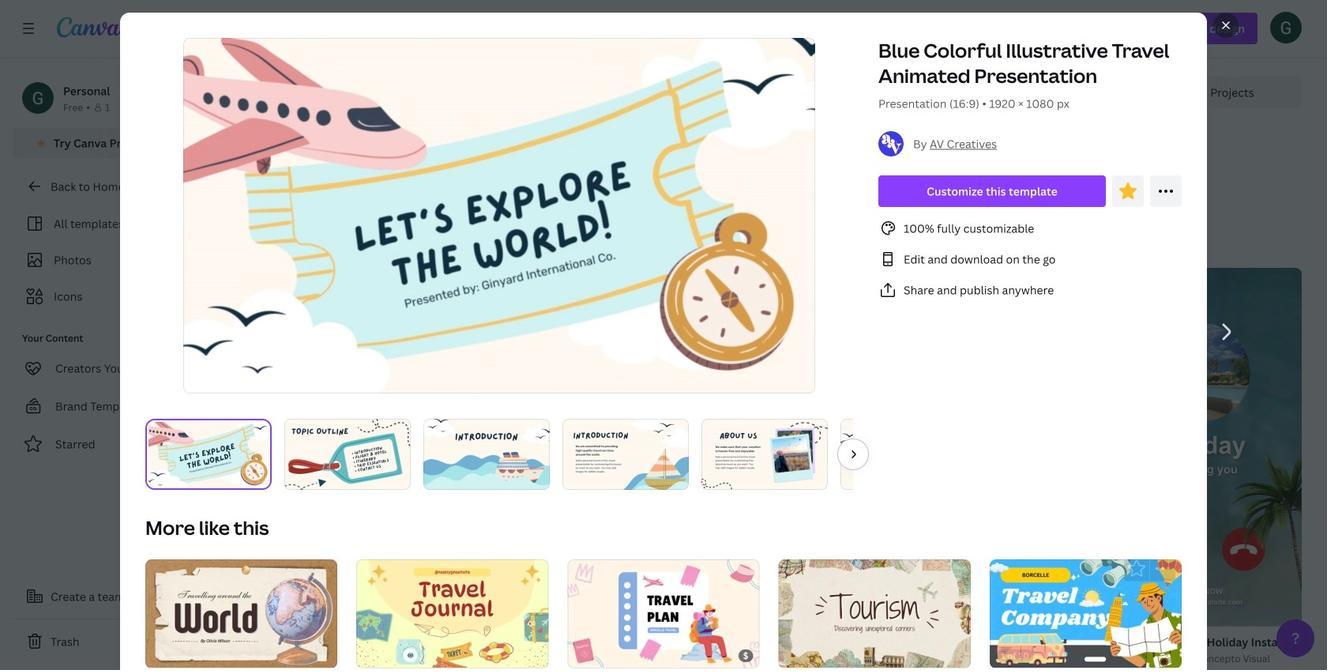 Task type: locate. For each thing, give the bounding box(es) containing it.
gray illustrative travel blank page a4 document image
[[218, 610, 420, 670]]

pastel yellow illustrative travel plans presentation image
[[439, 268, 640, 381]]

brown and beige scrapbook travel and tourism presentation image
[[145, 559, 338, 667]]

beige and orange minimalist travel to bali presentation image
[[439, 438, 640, 552]]

blue and white illustrative travel agency presentation image
[[990, 559, 1182, 667]]

list
[[879, 219, 1182, 299]]

None search field
[[673, 13, 1042, 44]]

top level navigation element
[[139, 13, 635, 44]]

time to travel instagram story image
[[880, 268, 1082, 626]]

peach minimalist travel package promotion flyer image
[[439, 609, 640, 670]]

pastel collage travel instagram story image
[[659, 268, 861, 626]]



Task type: describe. For each thing, give the bounding box(es) containing it.
blue and orange travel journal illustrative presentation image
[[357, 559, 549, 668]]

colorful illustration travel plan presentation image
[[568, 559, 760, 667]]

beige scrapbook tourism presentation image
[[779, 559, 971, 668]]

soft cream black simple minimalist travel plan korea presentation image
[[218, 439, 420, 552]]



Task type: vqa. For each thing, say whether or not it's contained in the screenshot.
podcast to the right
no



